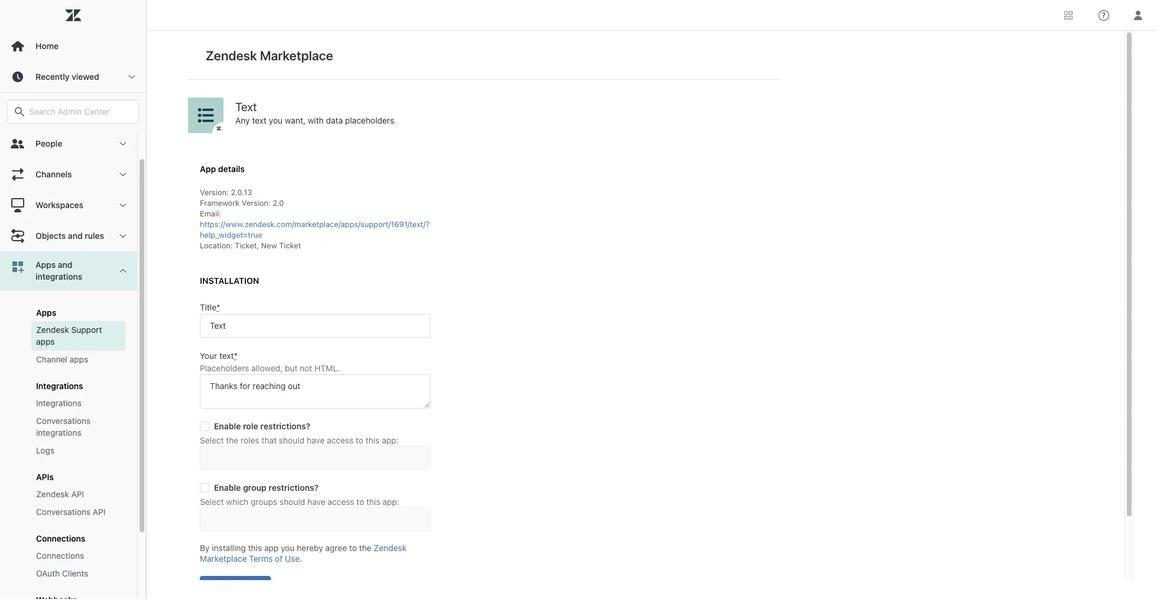 Task type: vqa. For each thing, say whether or not it's contained in the screenshot.
Design in the button
no



Task type: describe. For each thing, give the bounding box(es) containing it.
channel
[[36, 354, 67, 364]]

zendesk products image
[[1065, 11, 1073, 19]]

people
[[35, 138, 62, 149]]

conversations api link
[[31, 503, 125, 521]]

recently
[[35, 72, 70, 82]]

tree item inside tree
[[0, 251, 137, 599]]

channels
[[35, 169, 72, 179]]

objects and rules
[[35, 231, 104, 241]]

apps and integrations group
[[0, 290, 137, 599]]

zendesk api link
[[31, 486, 125, 503]]

conversations integrations element
[[36, 415, 121, 439]]

home button
[[0, 31, 146, 62]]

conversations integrations
[[36, 416, 91, 438]]

conversations api
[[36, 507, 106, 517]]

connections link
[[31, 547, 125, 565]]

connections for "connections" element inside the connections link
[[36, 551, 84, 561]]

channel apps element
[[36, 354, 88, 366]]

zendesk support apps link
[[31, 321, 125, 351]]

zendesk for zendesk api
[[36, 489, 69, 499]]

apps inside zendesk support apps
[[36, 337, 55, 347]]

integrations for 1st integrations element from the top
[[36, 381, 83, 391]]

viewed
[[72, 72, 99, 82]]

channels button
[[0, 159, 137, 190]]

webhooks element
[[36, 595, 77, 599]]

1 connections element from the top
[[36, 534, 85, 544]]

integrations for first integrations element from the bottom of the apps and integrations "group"
[[36, 398, 82, 408]]

zendesk support apps
[[36, 325, 102, 347]]

and for apps
[[58, 260, 72, 270]]

logs
[[36, 446, 55, 456]]

zendesk for zendesk support apps
[[36, 325, 69, 335]]

user menu image
[[1131, 7, 1147, 23]]

home
[[35, 41, 59, 51]]



Task type: locate. For each thing, give the bounding box(es) containing it.
api for zendesk api
[[71, 489, 84, 499]]

rules
[[85, 231, 104, 241]]

0 horizontal spatial api
[[71, 489, 84, 499]]

0 vertical spatial connections element
[[36, 534, 85, 544]]

2 integrations from the top
[[36, 398, 82, 408]]

integrations element up integrations link
[[36, 381, 83, 391]]

apps down zendesk support apps link
[[70, 354, 88, 364]]

1 vertical spatial connections
[[36, 551, 84, 561]]

0 vertical spatial apps
[[35, 260, 56, 270]]

zendesk api
[[36, 489, 84, 499]]

oauth clients link
[[31, 565, 125, 583]]

connections element up oauth clients
[[36, 550, 84, 562]]

api up conversations api link
[[71, 489, 84, 499]]

1 vertical spatial apps
[[36, 308, 56, 318]]

1 vertical spatial connections element
[[36, 550, 84, 562]]

1 horizontal spatial api
[[93, 507, 106, 517]]

tree inside primary element
[[0, 128, 146, 599]]

1 zendesk from the top
[[36, 325, 69, 335]]

and
[[68, 231, 83, 241], [58, 260, 72, 270]]

oauth clients element
[[36, 568, 88, 580]]

2 integrations element from the top
[[36, 398, 82, 409]]

api down zendesk api 'link'
[[93, 507, 106, 517]]

Search Admin Center field
[[29, 106, 131, 117]]

connections up oauth clients
[[36, 551, 84, 561]]

apps for apps "element"
[[36, 308, 56, 318]]

0 vertical spatial conversations
[[36, 416, 91, 426]]

integrations up integrations link
[[36, 381, 83, 391]]

connections element up connections link
[[36, 534, 85, 544]]

1 integrations element from the top
[[36, 381, 83, 391]]

1 vertical spatial conversations
[[36, 507, 91, 517]]

integrations up logs
[[36, 428, 81, 438]]

tree containing people
[[0, 128, 146, 599]]

conversations for api
[[36, 507, 91, 517]]

logs link
[[31, 442, 125, 460]]

apis element
[[36, 472, 54, 482]]

api
[[71, 489, 84, 499], [93, 507, 106, 517]]

api for conversations api
[[93, 507, 106, 517]]

integrations element up conversations integrations
[[36, 398, 82, 409]]

integrations up conversations integrations
[[36, 398, 82, 408]]

none search field inside primary element
[[1, 100, 145, 124]]

channel apps link
[[31, 351, 125, 369]]

1 conversations from the top
[[36, 416, 91, 426]]

1 vertical spatial api
[[93, 507, 106, 517]]

apps element
[[36, 308, 56, 318]]

apps inside "group"
[[36, 308, 56, 318]]

zendesk down apis
[[36, 489, 69, 499]]

api inside 'element'
[[93, 507, 106, 517]]

1 vertical spatial zendesk
[[36, 489, 69, 499]]

channel apps
[[36, 354, 88, 364]]

recently viewed
[[35, 72, 99, 82]]

recently viewed button
[[0, 62, 146, 92]]

logs element
[[36, 445, 55, 457]]

conversations down integrations link
[[36, 416, 91, 426]]

objects
[[35, 231, 66, 241]]

apps for apps and integrations
[[35, 260, 56, 270]]

0 vertical spatial integrations element
[[36, 381, 83, 391]]

0 vertical spatial connections
[[36, 534, 85, 544]]

apps and integrations button
[[0, 251, 137, 290]]

1 vertical spatial integrations
[[36, 398, 82, 408]]

conversations inside 'element'
[[36, 507, 91, 517]]

apps inside apps and integrations
[[35, 260, 56, 270]]

0 vertical spatial integrations
[[35, 272, 82, 282]]

api inside 'link'
[[71, 489, 84, 499]]

tree
[[0, 128, 146, 599]]

None search field
[[1, 100, 145, 124]]

primary element
[[0, 0, 147, 599]]

conversations api element
[[36, 506, 106, 518]]

zendesk
[[36, 325, 69, 335], [36, 489, 69, 499]]

zendesk inside 'link'
[[36, 489, 69, 499]]

conversations integrations link
[[31, 412, 125, 442]]

1 vertical spatial and
[[58, 260, 72, 270]]

1 vertical spatial integrations element
[[36, 398, 82, 409]]

support
[[71, 325, 102, 335]]

and left rules
[[68, 231, 83, 241]]

integrations
[[35, 272, 82, 282], [36, 428, 81, 438]]

apps
[[35, 260, 56, 270], [36, 308, 56, 318]]

integrations inside conversations integrations
[[36, 428, 81, 438]]

connections up connections link
[[36, 534, 85, 544]]

0 vertical spatial and
[[68, 231, 83, 241]]

conversations inside "link"
[[36, 416, 91, 426]]

workspaces
[[35, 200, 83, 210]]

tree item containing apps and integrations
[[0, 251, 137, 599]]

help image
[[1099, 10, 1110, 20]]

apps inside "link"
[[70, 354, 88, 364]]

apps up zendesk support apps
[[36, 308, 56, 318]]

zendesk inside zendesk support apps
[[36, 325, 69, 335]]

integrations up apps "element"
[[35, 272, 82, 282]]

apps up the channel
[[36, 337, 55, 347]]

zendesk down apps "element"
[[36, 325, 69, 335]]

integrations element
[[36, 381, 83, 391], [36, 398, 82, 409]]

integrations inside dropdown button
[[35, 272, 82, 282]]

1 horizontal spatial apps
[[70, 354, 88, 364]]

apps
[[36, 337, 55, 347], [70, 354, 88, 364]]

integrations link
[[31, 395, 125, 412]]

2 zendesk from the top
[[36, 489, 69, 499]]

oauth
[[36, 569, 60, 579]]

conversations down zendesk api element
[[36, 507, 91, 517]]

tree item
[[0, 251, 137, 599]]

connections element inside connections link
[[36, 550, 84, 562]]

and down objects and rules dropdown button
[[58, 260, 72, 270]]

0 horizontal spatial apps
[[36, 337, 55, 347]]

and inside apps and integrations
[[58, 260, 72, 270]]

1 integrations from the top
[[36, 381, 83, 391]]

zendesk support apps element
[[36, 324, 121, 348]]

conversations for integrations
[[36, 416, 91, 426]]

1 vertical spatial apps
[[70, 354, 88, 364]]

connections
[[36, 534, 85, 544], [36, 551, 84, 561]]

clients
[[62, 569, 88, 579]]

apis
[[36, 472, 54, 482]]

0 vertical spatial integrations
[[36, 381, 83, 391]]

2 connections element from the top
[[36, 550, 84, 562]]

objects and rules button
[[0, 221, 137, 251]]

connections for 2nd "connections" element from the bottom of the apps and integrations "group"
[[36, 534, 85, 544]]

1 vertical spatial integrations
[[36, 428, 81, 438]]

2 conversations from the top
[[36, 507, 91, 517]]

apps down objects
[[35, 260, 56, 270]]

oauth clients
[[36, 569, 88, 579]]

conversations
[[36, 416, 91, 426], [36, 507, 91, 517]]

zendesk api element
[[36, 489, 84, 501]]

connections element
[[36, 534, 85, 544], [36, 550, 84, 562]]

1 connections from the top
[[36, 534, 85, 544]]

people button
[[0, 128, 137, 159]]

0 vertical spatial api
[[71, 489, 84, 499]]

and for objects
[[68, 231, 83, 241]]

0 vertical spatial apps
[[36, 337, 55, 347]]

workspaces button
[[0, 190, 137, 221]]

0 vertical spatial zendesk
[[36, 325, 69, 335]]

2 connections from the top
[[36, 551, 84, 561]]

apps and integrations
[[35, 260, 82, 282]]

integrations
[[36, 381, 83, 391], [36, 398, 82, 408]]



